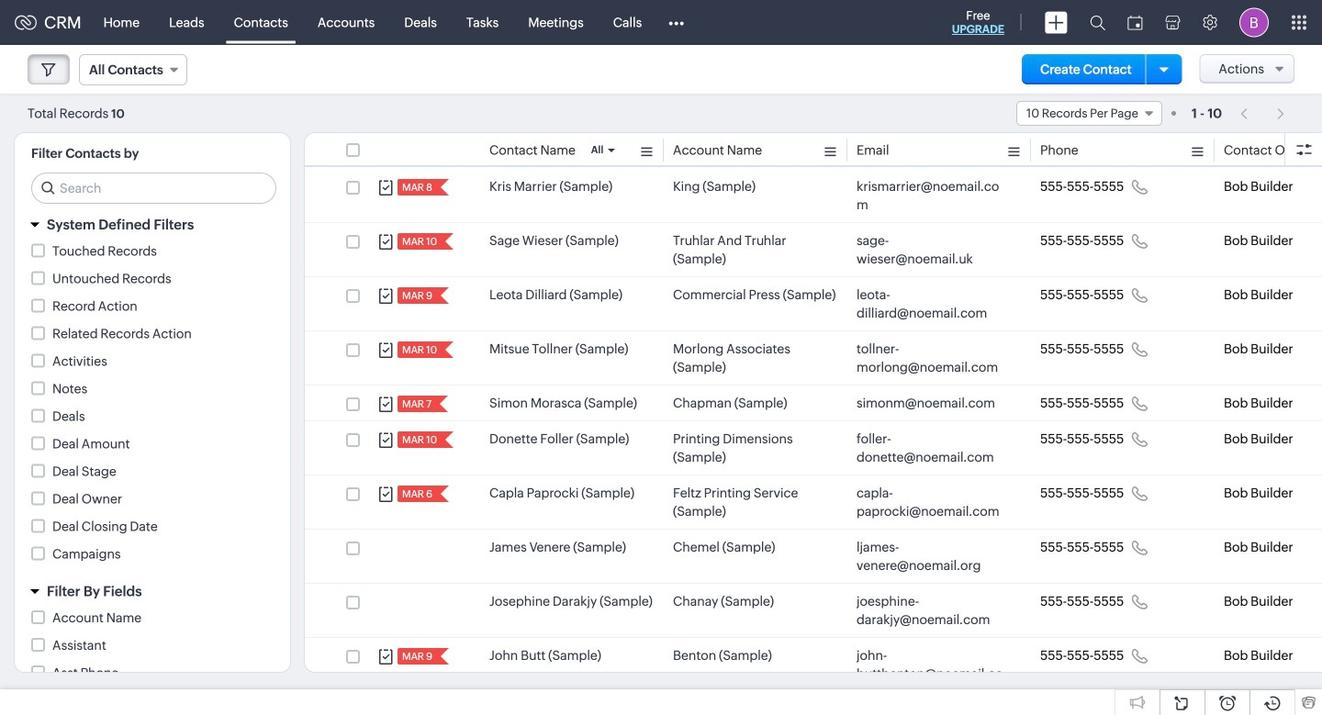 Task type: describe. For each thing, give the bounding box(es) containing it.
create menu image
[[1045, 11, 1068, 34]]

create menu element
[[1034, 0, 1079, 45]]

search element
[[1079, 0, 1117, 45]]



Task type: locate. For each thing, give the bounding box(es) containing it.
Other Modules field
[[657, 8, 697, 37]]

profile element
[[1229, 0, 1281, 45]]

search image
[[1090, 15, 1106, 30]]

navigation
[[1232, 100, 1295, 127]]

None field
[[79, 54, 187, 85], [1017, 101, 1163, 126], [79, 54, 187, 85], [1017, 101, 1163, 126]]

calendar image
[[1128, 15, 1144, 30]]

row group
[[305, 169, 1323, 711]]

logo image
[[15, 15, 37, 30]]

profile image
[[1240, 8, 1270, 37]]

Search text field
[[32, 174, 276, 203]]



Task type: vqa. For each thing, say whether or not it's contained in the screenshot.
row group
yes



